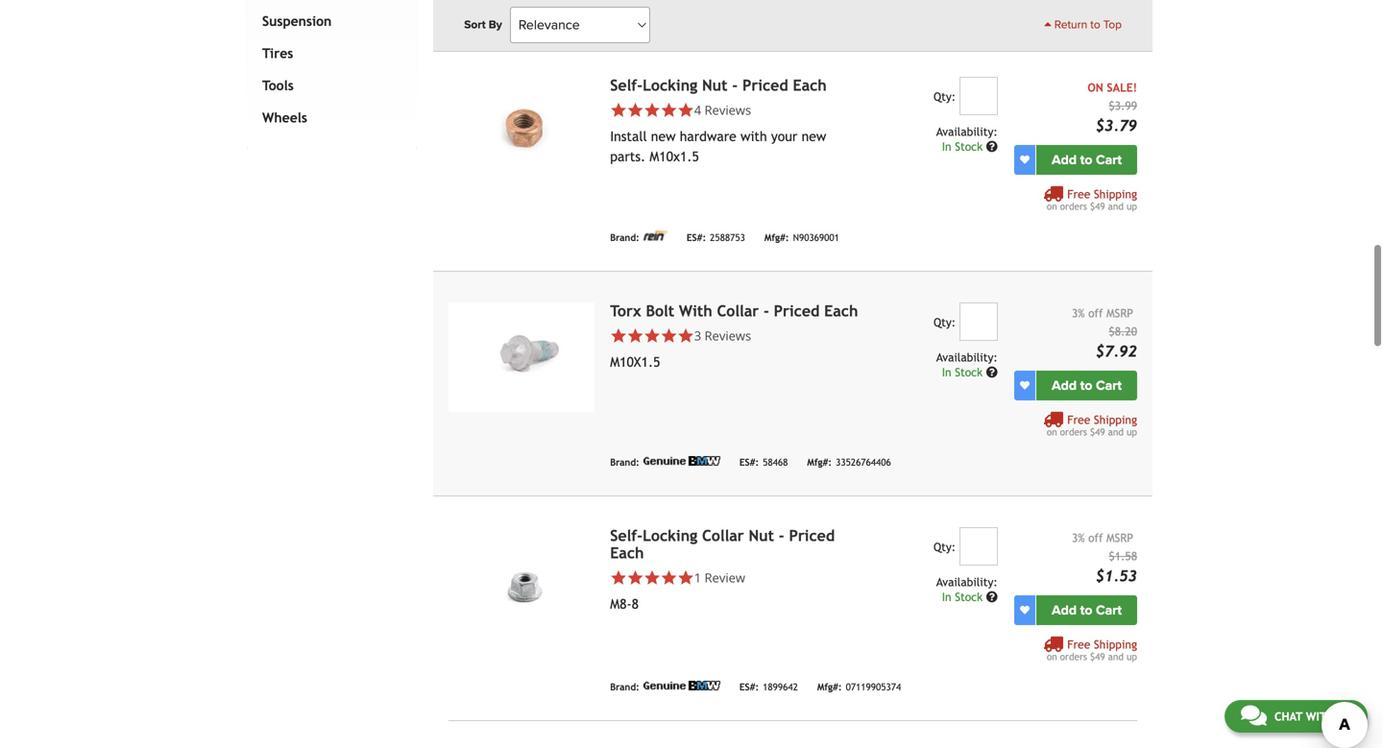 Task type: locate. For each thing, give the bounding box(es) containing it.
each inside the self-locking collar nut - priced each
[[610, 544, 644, 562]]

availability:
[[936, 125, 998, 138], [936, 350, 998, 364], [936, 575, 998, 589]]

2 on from the top
[[1047, 426, 1057, 437]]

2 msrp from the top
[[1107, 531, 1134, 544]]

priced inside the self-locking collar nut - priced each
[[789, 527, 835, 544]]

locking up 1
[[643, 527, 698, 544]]

star image up install
[[644, 102, 661, 118]]

reviews
[[705, 101, 751, 118], [705, 327, 751, 344]]

0 vertical spatial qty:
[[934, 90, 956, 103]]

1 vertical spatial self-
[[610, 527, 643, 544]]

1 horizontal spatial with
[[1306, 710, 1334, 723]]

- down 58468
[[779, 527, 785, 544]]

1 review link down the self-locking collar nut - priced each link
[[694, 569, 745, 586]]

off
[[1089, 306, 1103, 320], [1089, 531, 1103, 544]]

1
[[694, 569, 701, 586]]

1 self- from the top
[[610, 76, 643, 94]]

2 vertical spatial orders
[[1060, 651, 1087, 662]]

each up m8-8
[[610, 544, 644, 562]]

1 horizontal spatial -
[[764, 302, 769, 320]]

4 reviews
[[694, 101, 751, 118]]

2 cart from the top
[[1096, 377, 1122, 394]]

add to cart button down $3.79
[[1037, 145, 1137, 175]]

1 stock from the top
[[955, 140, 983, 153]]

0 vertical spatial cart
[[1096, 152, 1122, 168]]

on sale! $3.99 $3.79
[[1088, 80, 1137, 134]]

1 qty: from the top
[[934, 90, 956, 103]]

2 vertical spatial genuine bmw - corporate logo image
[[643, 681, 720, 691]]

and
[[1108, 201, 1124, 212], [1108, 426, 1124, 437], [1108, 651, 1124, 662]]

priced for nut
[[789, 527, 835, 544]]

2 and from the top
[[1108, 426, 1124, 437]]

- for nut
[[779, 527, 785, 544]]

reviews down the self-locking nut - priced each 'link'
[[705, 101, 751, 118]]

1 shipping from the top
[[1094, 187, 1137, 201]]

availability: for self-locking nut - priced each
[[936, 125, 998, 138]]

mfg#: left n90369001
[[765, 232, 789, 243]]

2 3% from the top
[[1072, 531, 1085, 544]]

2 vertical spatial add to cart
[[1052, 602, 1122, 618]]

on for $7.92
[[1047, 426, 1057, 437]]

3%
[[1072, 306, 1085, 320], [1072, 531, 1085, 544]]

each up your
[[793, 76, 827, 94]]

3 and from the top
[[1108, 651, 1124, 662]]

mfg#:
[[765, 232, 789, 243], [807, 457, 832, 468], [817, 682, 842, 693]]

with left your
[[741, 129, 767, 144]]

None number field
[[959, 77, 998, 115], [959, 302, 998, 341], [959, 527, 998, 566], [959, 77, 998, 115], [959, 302, 998, 341], [959, 527, 998, 566]]

0 vertical spatial $49
[[1090, 201, 1105, 212]]

free down 3% off msrp $1.58 $1.53
[[1067, 638, 1091, 651]]

genuine bmw - corporate logo image
[[643, 6, 720, 15], [643, 456, 720, 466], [643, 681, 720, 691]]

with
[[741, 129, 767, 144], [1306, 710, 1334, 723]]

3 add to cart from the top
[[1052, 602, 1122, 618]]

up down $3.79
[[1127, 201, 1137, 212]]

0 vertical spatial off
[[1089, 306, 1103, 320]]

1899642
[[763, 682, 798, 693]]

1 vertical spatial stock
[[955, 365, 983, 379]]

1 vertical spatial on
[[1047, 426, 1057, 437]]

on
[[1047, 201, 1057, 212], [1047, 426, 1057, 437], [1047, 651, 1057, 662]]

3% inside 3% off msrp $8.20 $7.92
[[1072, 306, 1085, 320]]

1 in from the top
[[942, 140, 952, 153]]

3 stock from the top
[[955, 590, 983, 604]]

add right add to wish list image
[[1052, 152, 1077, 168]]

0 vertical spatial stock
[[955, 140, 983, 153]]

msrp
[[1107, 306, 1134, 320], [1107, 531, 1134, 544]]

1 vertical spatial -
[[764, 302, 769, 320]]

in stock for torx bolt with collar - priced each
[[942, 365, 986, 379]]

1 review link down the self-locking collar nut - priced each
[[610, 569, 858, 586]]

and down $1.53
[[1108, 651, 1124, 662]]

free shipping on orders $49 and up down $1.53
[[1047, 638, 1137, 662]]

0 vertical spatial in stock
[[942, 140, 986, 153]]

cart for $7.92
[[1096, 377, 1122, 394]]

1 vertical spatial in stock
[[942, 365, 986, 379]]

genuine bmw - corporate logo image up 'self-locking nut - priced each' in the top of the page
[[643, 6, 720, 15]]

genuine bmw - corporate logo image left es#: 58468
[[643, 456, 720, 466]]

msrp up $8.20
[[1107, 306, 1134, 320]]

1 question circle image from the top
[[986, 141, 998, 152]]

es#2588753 - n90369001 - self-locking nut - priced each - install new hardware with your new parts. m10x1.5 - rein - audi bmw volkswagen image
[[449, 77, 595, 186]]

2 brand: from the top
[[610, 232, 640, 243]]

1 vertical spatial free shipping on orders $49 and up
[[1047, 413, 1137, 437]]

free shipping on orders $49 and up down $7.92
[[1047, 413, 1137, 437]]

1 vertical spatial collar
[[702, 527, 744, 544]]

0 vertical spatial in
[[942, 140, 952, 153]]

shipping for $7.92
[[1094, 413, 1137, 426]]

es#: for collar
[[740, 457, 759, 468]]

1 vertical spatial and
[[1108, 426, 1124, 437]]

free down 3% off msrp $8.20 $7.92
[[1067, 413, 1091, 426]]

free
[[1067, 187, 1091, 201], [1067, 413, 1091, 426], [1067, 638, 1091, 651]]

cart down $3.79
[[1096, 152, 1122, 168]]

locking up 4
[[643, 76, 698, 94]]

self-
[[610, 76, 643, 94], [610, 527, 643, 544]]

-
[[732, 76, 738, 94], [764, 302, 769, 320], [779, 527, 785, 544]]

58468
[[763, 457, 788, 468]]

install
[[610, 129, 647, 144]]

0 vertical spatial mfg#:
[[765, 232, 789, 243]]

1 3% from the top
[[1072, 306, 1085, 320]]

0 vertical spatial free
[[1067, 187, 1091, 201]]

0 horizontal spatial new
[[651, 129, 676, 144]]

$49 down $1.53
[[1090, 651, 1105, 662]]

mfg#: left 33526764406
[[807, 457, 832, 468]]

n90369001
[[793, 232, 840, 243]]

2 vertical spatial cart
[[1096, 602, 1122, 618]]

add to wish list image
[[1020, 155, 1030, 165]]

1 vertical spatial genuine bmw - corporate logo image
[[643, 456, 720, 466]]

msrp inside 3% off msrp $1.58 $1.53
[[1107, 531, 1134, 544]]

up down $7.92
[[1127, 426, 1137, 437]]

$49
[[1090, 201, 1105, 212], [1090, 426, 1105, 437], [1090, 651, 1105, 662]]

2 shipping from the top
[[1094, 413, 1137, 426]]

brand:
[[610, 6, 640, 17], [610, 232, 640, 243], [610, 457, 640, 468], [610, 682, 640, 693]]

qty: for self-locking collar nut - priced each
[[934, 540, 956, 554]]

2 orders from the top
[[1060, 426, 1087, 437]]

1 vertical spatial each
[[824, 302, 858, 320]]

3 on from the top
[[1047, 651, 1057, 662]]

shipping
[[1094, 187, 1137, 201], [1094, 413, 1137, 426], [1094, 638, 1137, 651]]

1 vertical spatial up
[[1127, 426, 1137, 437]]

collar inside the self-locking collar nut - priced each
[[702, 527, 744, 544]]

msrp inside 3% off msrp $8.20 $7.92
[[1107, 306, 1134, 320]]

add to cart down $1.53
[[1052, 602, 1122, 618]]

es#: left 2588753
[[687, 232, 706, 243]]

1 horizontal spatial nut
[[749, 527, 774, 544]]

2 3 reviews link from the left
[[694, 327, 751, 344]]

cart down $7.92
[[1096, 377, 1122, 394]]

1 vertical spatial $49
[[1090, 426, 1105, 437]]

locking
[[643, 76, 698, 94], [643, 527, 698, 544]]

3 in from the top
[[942, 590, 952, 604]]

nut
[[702, 76, 728, 94], [749, 527, 774, 544]]

brand: for self-locking nut - priced each
[[610, 232, 640, 243]]

1 add to wish list image from the top
[[1020, 381, 1030, 390]]

rein - corporate logo image
[[643, 230, 667, 241]]

0 vertical spatial locking
[[643, 76, 698, 94]]

2 vertical spatial mfg#:
[[817, 682, 842, 693]]

orders
[[1060, 201, 1087, 212], [1060, 426, 1087, 437], [1060, 651, 1087, 662]]

0 vertical spatial on
[[1047, 201, 1057, 212]]

genuine bmw - corporate logo image left the es#: 1899642
[[643, 681, 720, 691]]

and for $7.92
[[1108, 426, 1124, 437]]

2 availability: from the top
[[936, 350, 998, 364]]

new right your
[[802, 129, 826, 144]]

and for $1.53
[[1108, 651, 1124, 662]]

reviews for collar
[[705, 327, 751, 344]]

2 off from the top
[[1089, 531, 1103, 544]]

priced up 4 reviews
[[743, 76, 788, 94]]

es#: left 1899642
[[740, 682, 759, 693]]

tools
[[262, 78, 294, 93]]

to
[[1091, 18, 1101, 32], [1080, 152, 1093, 168], [1080, 377, 1093, 394], [1080, 602, 1093, 618]]

shipping down $7.92
[[1094, 413, 1137, 426]]

and down $7.92
[[1108, 426, 1124, 437]]

1 3 reviews link from the left
[[610, 327, 858, 344]]

$49 down $7.92
[[1090, 426, 1105, 437]]

mfg#: left "07119905374" on the right of the page
[[817, 682, 842, 693]]

2 vertical spatial shipping
[[1094, 638, 1137, 651]]

in stock for self-locking collar nut - priced each
[[942, 590, 986, 604]]

1 in stock from the top
[[942, 140, 986, 153]]

add to cart button down $1.53
[[1037, 595, 1137, 625]]

2 add to cart from the top
[[1052, 377, 1122, 394]]

1 reviews from the top
[[705, 101, 751, 118]]

3 reviews
[[694, 327, 751, 344]]

3 qty: from the top
[[934, 540, 956, 554]]

priced down "mfg#: n90369001"
[[774, 302, 820, 320]]

2 vertical spatial availability:
[[936, 575, 998, 589]]

0 horizontal spatial with
[[741, 129, 767, 144]]

up down $1.53
[[1127, 651, 1137, 662]]

question circle image
[[986, 366, 998, 378]]

tires
[[262, 45, 293, 61]]

each down n90369001
[[824, 302, 858, 320]]

1 add to cart button from the top
[[1037, 145, 1137, 175]]

wheels link
[[258, 102, 398, 134]]

1 vertical spatial question circle image
[[986, 591, 998, 603]]

0 vertical spatial self-
[[610, 76, 643, 94]]

1 locking from the top
[[643, 76, 698, 94]]

es#: for -
[[687, 232, 706, 243]]

2 in from the top
[[942, 365, 952, 379]]

2 vertical spatial add
[[1052, 602, 1077, 618]]

new up m10x1.5
[[651, 129, 676, 144]]

qty:
[[934, 90, 956, 103], [934, 315, 956, 329], [934, 540, 956, 554]]

sort
[[464, 18, 486, 32]]

star image left 4
[[661, 102, 677, 118]]

0 vertical spatial -
[[732, 76, 738, 94]]

add to cart
[[1052, 152, 1122, 168], [1052, 377, 1122, 394], [1052, 602, 1122, 618]]

collar up 3 reviews
[[717, 302, 759, 320]]

4 reviews link
[[610, 101, 858, 118], [694, 101, 751, 118]]

2 vertical spatial add to cart button
[[1037, 595, 1137, 625]]

2 vertical spatial on
[[1047, 651, 1057, 662]]

parts.
[[610, 149, 646, 164]]

1 vertical spatial availability:
[[936, 350, 998, 364]]

2 vertical spatial priced
[[789, 527, 835, 544]]

0 vertical spatial priced
[[743, 76, 788, 94]]

3 free from the top
[[1067, 638, 1091, 651]]

1 horizontal spatial new
[[802, 129, 826, 144]]

up for $7.92
[[1127, 426, 1137, 437]]

question circle image for self-locking collar nut - priced each
[[986, 591, 998, 603]]

in
[[942, 140, 952, 153], [942, 365, 952, 379], [942, 590, 952, 604]]

star image up hardware
[[677, 102, 694, 118]]

free shipping on orders $49 and up down $3.79
[[1047, 187, 1137, 212]]

3 free shipping on orders $49 and up from the top
[[1047, 638, 1137, 662]]

3 reviews link
[[610, 327, 858, 344], [694, 327, 751, 344]]

self- inside the self-locking collar nut - priced each
[[610, 527, 643, 544]]

2 genuine bmw - corporate logo image from the top
[[643, 456, 720, 466]]

star image
[[644, 102, 661, 118], [661, 102, 677, 118], [677, 102, 694, 118], [627, 327, 644, 344], [644, 327, 661, 344], [661, 569, 677, 586]]

in stock
[[942, 140, 986, 153], [942, 365, 986, 379], [942, 590, 986, 604]]

3 availability: from the top
[[936, 575, 998, 589]]

3% off msrp $8.20 $7.92
[[1072, 306, 1137, 360]]

return
[[1055, 18, 1088, 32]]

torx
[[610, 302, 641, 320]]

3 $49 from the top
[[1090, 651, 1105, 662]]

3 brand: from the top
[[610, 457, 640, 468]]

add to cart button
[[1037, 145, 1137, 175], [1037, 371, 1137, 400], [1037, 595, 1137, 625]]

chat with us
[[1275, 710, 1352, 723]]

off for $1.53
[[1089, 531, 1103, 544]]

0 vertical spatial add to cart button
[[1037, 145, 1137, 175]]

2 free shipping on orders $49 and up from the top
[[1047, 413, 1137, 437]]

0 vertical spatial genuine bmw - corporate logo image
[[643, 6, 720, 15]]

add down 3% off msrp $8.20 $7.92
[[1052, 377, 1077, 394]]

cart
[[1096, 152, 1122, 168], [1096, 377, 1122, 394], [1096, 602, 1122, 618]]

2 $49 from the top
[[1090, 426, 1105, 437]]

es#1899642 - 07119905374 - self-locking collar nut - priced each - m8-8 - genuine bmw - bmw mini image
[[449, 527, 595, 637]]

1 availability: from the top
[[936, 125, 998, 138]]

2 vertical spatial free shipping on orders $49 and up
[[1047, 638, 1137, 662]]

1 vertical spatial add
[[1052, 377, 1077, 394]]

2 vertical spatial free
[[1067, 638, 1091, 651]]

m8-8
[[610, 596, 639, 612]]

self- up install
[[610, 76, 643, 94]]

2 stock from the top
[[955, 365, 983, 379]]

0 vertical spatial reviews
[[705, 101, 751, 118]]

shipping down $1.53
[[1094, 638, 1137, 651]]

off up $7.92
[[1089, 306, 1103, 320]]

1 vertical spatial 3%
[[1072, 531, 1085, 544]]

2 vertical spatial in
[[942, 590, 952, 604]]

off up $1.53
[[1089, 531, 1103, 544]]

m8-
[[610, 596, 632, 612]]

msrp up $1.58
[[1107, 531, 1134, 544]]

3 add to cart button from the top
[[1037, 595, 1137, 625]]

2 locking from the top
[[643, 527, 698, 544]]

1 vertical spatial msrp
[[1107, 531, 1134, 544]]

3 orders from the top
[[1060, 651, 1087, 662]]

priced down mfg#: 33526764406
[[789, 527, 835, 544]]

07119905374
[[846, 682, 901, 693]]

add down 3% off msrp $1.58 $1.53
[[1052, 602, 1077, 618]]

1 msrp from the top
[[1107, 306, 1134, 320]]

2 vertical spatial $49
[[1090, 651, 1105, 662]]

1 free shipping on orders $49 and up from the top
[[1047, 187, 1137, 212]]

2 vertical spatial -
[[779, 527, 785, 544]]

2 add to cart button from the top
[[1037, 371, 1137, 400]]

sort by
[[464, 18, 502, 32]]

2 in stock from the top
[[942, 365, 986, 379]]

1 add to cart from the top
[[1052, 152, 1122, 168]]

each
[[793, 76, 827, 94], [824, 302, 858, 320], [610, 544, 644, 562]]

reviews for -
[[705, 101, 751, 118]]

question circle image
[[986, 141, 998, 152], [986, 591, 998, 603]]

2 vertical spatial each
[[610, 544, 644, 562]]

1 vertical spatial in
[[942, 365, 952, 379]]

1 $49 from the top
[[1090, 201, 1105, 212]]

add to cart down $7.92
[[1052, 377, 1122, 394]]

each for torx bolt with collar - priced each
[[824, 302, 858, 320]]

off inside 3% off msrp $1.58 $1.53
[[1089, 531, 1103, 544]]

0 vertical spatial with
[[741, 129, 767, 144]]

2 vertical spatial stock
[[955, 590, 983, 604]]

free down on sale! $3.99 $3.79
[[1067, 187, 1091, 201]]

es#:
[[687, 232, 706, 243], [740, 457, 759, 468], [740, 682, 759, 693]]

4
[[694, 101, 701, 118]]

self-locking collar nut - priced each link
[[610, 527, 835, 562]]

- for collar
[[764, 302, 769, 320]]

0 vertical spatial up
[[1127, 201, 1137, 212]]

2 up from the top
[[1127, 426, 1137, 437]]

1 vertical spatial add to wish list image
[[1020, 605, 1030, 615]]

2 vertical spatial in stock
[[942, 590, 986, 604]]

$8.20
[[1109, 324, 1137, 338]]

locking inside the self-locking collar nut - priced each
[[643, 527, 698, 544]]

3 in stock from the top
[[942, 590, 986, 604]]

add to wish list image for $1.53
[[1020, 605, 1030, 615]]

2 vertical spatial up
[[1127, 651, 1137, 662]]

$49 down $3.79
[[1090, 201, 1105, 212]]

cart down $1.53
[[1096, 602, 1122, 618]]

3 shipping from the top
[[1094, 638, 1137, 651]]

0 vertical spatial availability:
[[936, 125, 998, 138]]

priced for collar
[[774, 302, 820, 320]]

2 free from the top
[[1067, 413, 1091, 426]]

1 vertical spatial nut
[[749, 527, 774, 544]]

with
[[679, 302, 713, 320]]

0 vertical spatial add
[[1052, 152, 1077, 168]]

add to cart button for $7.92
[[1037, 371, 1137, 400]]

with left us
[[1306, 710, 1334, 723]]

add
[[1052, 152, 1077, 168], [1052, 377, 1077, 394], [1052, 602, 1077, 618]]

0 vertical spatial and
[[1108, 201, 1124, 212]]

stock
[[955, 140, 983, 153], [955, 365, 983, 379], [955, 590, 983, 604]]

free shipping on orders $49 and up for $1.53
[[1047, 638, 1137, 662]]

2 4 reviews link from the left
[[694, 101, 751, 118]]

0 vertical spatial add to wish list image
[[1020, 381, 1030, 390]]

torx bolt with collar - priced each link
[[610, 302, 858, 320]]

3 cart from the top
[[1096, 602, 1122, 618]]

- right with
[[764, 302, 769, 320]]

in for self-locking nut - priced each
[[942, 140, 952, 153]]

2 vertical spatial es#:
[[740, 682, 759, 693]]

1 vertical spatial es#:
[[740, 457, 759, 468]]

free shipping on orders $49 and up
[[1047, 187, 1137, 212], [1047, 413, 1137, 437], [1047, 638, 1137, 662]]

to down on sale! $3.99 $3.79
[[1080, 152, 1093, 168]]

self- for self-locking collar nut - priced each
[[610, 527, 643, 544]]

collar up review in the right of the page
[[702, 527, 744, 544]]

1 vertical spatial cart
[[1096, 377, 1122, 394]]

3% off msrp $1.58 $1.53
[[1072, 531, 1137, 585]]

3 genuine bmw - corporate logo image from the top
[[643, 681, 720, 691]]

off inside 3% off msrp $8.20 $7.92
[[1089, 306, 1103, 320]]

reviews down torx bolt with collar - priced each
[[705, 327, 751, 344]]

nut up 4 reviews
[[702, 76, 728, 94]]

0 vertical spatial es#:
[[687, 232, 706, 243]]

2 vertical spatial qty:
[[934, 540, 956, 554]]

add to cart down $3.79
[[1052, 152, 1122, 168]]

0 vertical spatial orders
[[1060, 201, 1087, 212]]

1 vertical spatial reviews
[[705, 327, 751, 344]]

0 vertical spatial nut
[[702, 76, 728, 94]]

top
[[1104, 18, 1122, 32]]

1 review link
[[610, 569, 858, 586], [694, 569, 745, 586]]

es#: left 58468
[[740, 457, 759, 468]]

$1.53
[[1096, 567, 1137, 585]]

1 and from the top
[[1108, 201, 1124, 212]]

star image
[[610, 102, 627, 118], [627, 102, 644, 118], [610, 327, 627, 344], [661, 327, 677, 344], [677, 327, 694, 344], [610, 569, 627, 586], [627, 569, 644, 586], [644, 569, 661, 586], [677, 569, 694, 586]]

suspension link
[[258, 5, 398, 37]]

3 add from the top
[[1052, 602, 1077, 618]]

1 vertical spatial free
[[1067, 413, 1091, 426]]

2 add to wish list image from the top
[[1020, 605, 1030, 615]]

0 vertical spatial free shipping on orders $49 and up
[[1047, 187, 1137, 212]]

1 vertical spatial locking
[[643, 527, 698, 544]]

1 vertical spatial qty:
[[934, 315, 956, 329]]

in stock for self-locking nut - priced each
[[942, 140, 986, 153]]

collar
[[717, 302, 759, 320], [702, 527, 744, 544]]

star image up m10x1.5
[[627, 327, 644, 344]]

0 vertical spatial collar
[[717, 302, 759, 320]]

nut down es#: 58468
[[749, 527, 774, 544]]

0 vertical spatial msrp
[[1107, 306, 1134, 320]]

2 question circle image from the top
[[986, 591, 998, 603]]

2 reviews from the top
[[705, 327, 751, 344]]

0 vertical spatial shipping
[[1094, 187, 1137, 201]]

mfg#: 07119905374
[[817, 682, 901, 693]]

3
[[694, 327, 701, 344]]

2 add from the top
[[1052, 377, 1077, 394]]

new
[[651, 129, 676, 144], [802, 129, 826, 144]]

self- up m8-8
[[610, 527, 643, 544]]

2 vertical spatial and
[[1108, 651, 1124, 662]]

add to wish list image
[[1020, 381, 1030, 390], [1020, 605, 1030, 615]]

- inside the self-locking collar nut - priced each
[[779, 527, 785, 544]]

1 vertical spatial mfg#:
[[807, 457, 832, 468]]

0 vertical spatial add to cart
[[1052, 152, 1122, 168]]

self- for self-locking nut - priced each
[[610, 76, 643, 94]]

1 vertical spatial add to cart button
[[1037, 371, 1137, 400]]

1 free from the top
[[1067, 187, 1091, 201]]

1 off from the top
[[1089, 306, 1103, 320]]

orders for $7.92
[[1060, 426, 1087, 437]]

1 vertical spatial off
[[1089, 531, 1103, 544]]

add to cart button down $7.92
[[1037, 371, 1137, 400]]

1 vertical spatial add to cart
[[1052, 377, 1122, 394]]

0 vertical spatial question circle image
[[986, 141, 998, 152]]

up
[[1127, 201, 1137, 212], [1127, 426, 1137, 437], [1127, 651, 1137, 662]]

es#58468 - 33526764406 - torx bolt with collar - priced each - m10x1.5 - genuine bmw - bmw image
[[449, 302, 595, 412]]

self-locking collar nut - priced each
[[610, 527, 835, 562]]

add to cart for $7.92
[[1052, 377, 1122, 394]]

1 vertical spatial orders
[[1060, 426, 1087, 437]]

stock for self-locking nut - priced each
[[955, 140, 983, 153]]

0 vertical spatial 3%
[[1072, 306, 1085, 320]]

chat with us link
[[1225, 700, 1368, 733]]

2 self- from the top
[[610, 527, 643, 544]]

free shipping on orders $49 and up for $7.92
[[1047, 413, 1137, 437]]

1 up from the top
[[1127, 201, 1137, 212]]

and down $3.79
[[1108, 201, 1124, 212]]

2 horizontal spatial -
[[779, 527, 785, 544]]

1 vertical spatial priced
[[774, 302, 820, 320]]

3% inside 3% off msrp $1.58 $1.53
[[1072, 531, 1085, 544]]

2 qty: from the top
[[934, 315, 956, 329]]

3 up from the top
[[1127, 651, 1137, 662]]

0 horizontal spatial nut
[[702, 76, 728, 94]]

4 brand: from the top
[[610, 682, 640, 693]]

1 vertical spatial shipping
[[1094, 413, 1137, 426]]

shipping down $3.79
[[1094, 187, 1137, 201]]

- up 4 reviews
[[732, 76, 738, 94]]



Task type: describe. For each thing, give the bounding box(es) containing it.
hardware
[[680, 129, 737, 144]]

3% for $1.53
[[1072, 531, 1085, 544]]

mfg#: for self-locking collar nut - priced each
[[817, 682, 842, 693]]

free for $7.92
[[1067, 413, 1091, 426]]

2 1 review link from the left
[[694, 569, 745, 586]]

cart for $1.53
[[1096, 602, 1122, 618]]

genuine bmw - corporate logo image for locking
[[643, 681, 720, 691]]

sale!
[[1107, 80, 1137, 94]]

es#: for nut
[[740, 682, 759, 693]]

stock for self-locking collar nut - priced each
[[955, 590, 983, 604]]

free for $1.53
[[1067, 638, 1091, 651]]

install new hardware with your new parts. m10x1.5
[[610, 129, 826, 164]]

return to top
[[1052, 18, 1122, 32]]

qty: for torx bolt with collar - priced each
[[934, 315, 956, 329]]

in for self-locking collar nut - priced each
[[942, 590, 952, 604]]

2 new from the left
[[802, 129, 826, 144]]

add for $1.53
[[1052, 602, 1077, 618]]

es#: 1899642
[[740, 682, 798, 693]]

off for $7.92
[[1089, 306, 1103, 320]]

es#: 58468
[[740, 457, 788, 468]]

1 vertical spatial with
[[1306, 710, 1334, 723]]

8
[[632, 596, 639, 612]]

qty: for self-locking nut - priced each
[[934, 90, 956, 103]]

add to cart for $1.53
[[1052, 602, 1122, 618]]

1 cart from the top
[[1096, 152, 1122, 168]]

each for self-locking collar nut - priced each
[[610, 544, 644, 562]]

suspension
[[262, 13, 332, 29]]

comments image
[[1241, 704, 1267, 727]]

nut inside the self-locking collar nut - priced each
[[749, 527, 774, 544]]

locking for collar
[[643, 527, 698, 544]]

$1.58
[[1109, 549, 1137, 563]]

mfg#: 33526764406
[[807, 457, 891, 468]]

to down 3% off msrp $8.20 $7.92
[[1080, 377, 1093, 394]]

m10x1.5
[[650, 149, 699, 164]]

stock for torx bolt with collar - priced each
[[955, 365, 983, 379]]

caret up image
[[1044, 18, 1052, 30]]

1 review
[[694, 569, 745, 586]]

tools link
[[258, 69, 398, 102]]

in for torx bolt with collar - priced each
[[942, 365, 952, 379]]

locking for nut
[[643, 76, 698, 94]]

star image left 1
[[661, 569, 677, 586]]

msrp for $1.53
[[1107, 531, 1134, 544]]

bolt
[[646, 302, 674, 320]]

1 on from the top
[[1047, 201, 1057, 212]]

$49 for $7.92
[[1090, 426, 1105, 437]]

genuine bmw - corporate logo image for bolt
[[643, 456, 720, 466]]

up for $1.53
[[1127, 651, 1137, 662]]

1 add from the top
[[1052, 152, 1077, 168]]

brand: for self-locking collar nut - priced each
[[610, 682, 640, 693]]

wheels
[[262, 110, 307, 125]]

on
[[1088, 80, 1104, 94]]

self-locking nut - priced each link
[[610, 76, 827, 94]]

1 new from the left
[[651, 129, 676, 144]]

es#: 2588753
[[687, 232, 745, 243]]

on for $1.53
[[1047, 651, 1057, 662]]

1 orders from the top
[[1060, 201, 1087, 212]]

1 1 review link from the left
[[610, 569, 858, 586]]

return to top link
[[1044, 16, 1122, 34]]

add to cart button for $1.53
[[1037, 595, 1137, 625]]

mfg#: for self-locking nut - priced each
[[765, 232, 789, 243]]

torx bolt with collar - priced each
[[610, 302, 858, 320]]

1 genuine bmw - corporate logo image from the top
[[643, 6, 720, 15]]

add to wish list image for $7.92
[[1020, 381, 1030, 390]]

$7.92
[[1096, 342, 1137, 360]]

by
[[489, 18, 502, 32]]

star image down bolt on the top
[[644, 327, 661, 344]]

shipping for $1.53
[[1094, 638, 1137, 651]]

m10x1.5
[[610, 354, 660, 370]]

msrp for $7.92
[[1107, 306, 1134, 320]]

2588753
[[710, 232, 745, 243]]

availability: for self-locking collar nut - priced each
[[936, 575, 998, 589]]

0 horizontal spatial -
[[732, 76, 738, 94]]

0 vertical spatial each
[[793, 76, 827, 94]]

availability: for torx bolt with collar - priced each
[[936, 350, 998, 364]]

$3.79
[[1096, 117, 1137, 134]]

$3.99
[[1109, 99, 1137, 112]]

us
[[1338, 710, 1352, 723]]

self-locking nut - priced each
[[610, 76, 827, 94]]

brand: for torx bolt with collar - priced each
[[610, 457, 640, 468]]

to left 'top'
[[1091, 18, 1101, 32]]

tires link
[[258, 37, 398, 69]]

review
[[705, 569, 745, 586]]

your
[[771, 129, 798, 144]]

mfg#: n90369001
[[765, 232, 840, 243]]

add for $7.92
[[1052, 377, 1077, 394]]

$49 for $1.53
[[1090, 651, 1105, 662]]

mfg#: for torx bolt with collar - priced each
[[807, 457, 832, 468]]

33526764406
[[836, 457, 891, 468]]

1 4 reviews link from the left
[[610, 101, 858, 118]]

to down 3% off msrp $1.58 $1.53
[[1080, 602, 1093, 618]]

3% for $7.92
[[1072, 306, 1085, 320]]

orders for $1.53
[[1060, 651, 1087, 662]]

chat
[[1275, 710, 1303, 723]]

1 brand: from the top
[[610, 6, 640, 17]]

with inside install new hardware with your new parts. m10x1.5
[[741, 129, 767, 144]]

question circle image for self-locking nut - priced each
[[986, 141, 998, 152]]



Task type: vqa. For each thing, say whether or not it's contained in the screenshot.
Outlet
no



